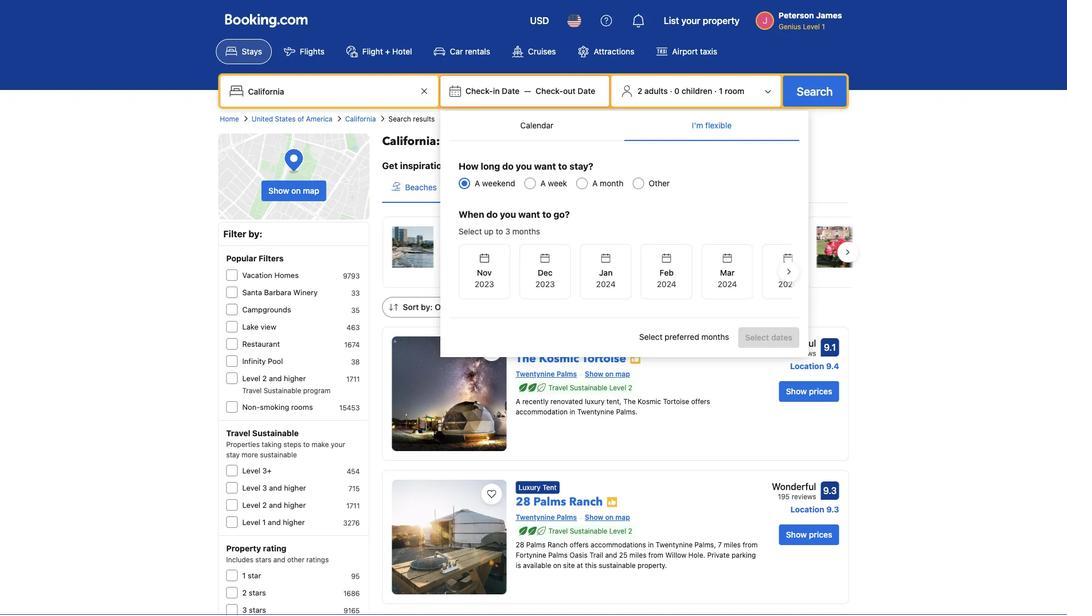 Task type: vqa. For each thing, say whether or not it's contained in the screenshot.


Task type: describe. For each thing, give the bounding box(es) containing it.
rooms
[[291, 403, 313, 412]]

relax in nature
[[469, 183, 524, 192]]

friendly inside relax in nature • beaches • family- friendly
[[653, 253, 681, 262]]

filter
[[223, 229, 246, 240]]

check-in date button
[[461, 81, 524, 102]]

level 3 and higher
[[242, 484, 306, 493]]

the inside a recently renovated luxury tent, the kosmic tortoise offers accommodation in twentynine palms.
[[624, 398, 636, 406]]

1 level 2 and higher from the top
[[242, 374, 306, 383]]

main content containing california: 20,933 properties found
[[373, 134, 1013, 616]]

nov
[[477, 268, 492, 278]]

states
[[275, 115, 296, 123]]

relax in nature button
[[446, 173, 533, 203]]

wonderful for the kosmic tortoise
[[772, 338, 817, 349]]

palms up site
[[549, 552, 568, 560]]

offers inside 28 palms ranch offers accommodations in twentynine palms, 7 miles from fortynine palms oasis trail and 25 miles from willow hole. private parking is available on site at this sustainable property.
[[570, 541, 589, 549]]

of
[[298, 115, 304, 123]]

1 up rating
[[262, 518, 266, 527]]

81 properties
[[653, 269, 696, 277]]

your inside travel sustainable properties taking steps to make your stay more sustainable
[[331, 441, 345, 449]]

select for select up to 3 months
[[459, 227, 482, 236]]

select for select dates
[[746, 333, 769, 342]]

1 vertical spatial 3
[[262, 484, 267, 493]]

and up travel sustainable program
[[269, 374, 282, 383]]

2 level 2 and higher from the top
[[242, 501, 306, 510]]

1 check- from the left
[[466, 86, 493, 96]]

wonderful 92 reviews
[[772, 338, 817, 357]]

non-smoking rooms
[[242, 403, 313, 412]]

family- inside the san diego beaches • family-friendly • boating
[[482, 241, 509, 251]]

a for a month
[[593, 179, 598, 188]]

filter by:
[[223, 229, 263, 240]]

the kosmic tortoise image
[[392, 337, 507, 451]]

2024 for apr
[[779, 280, 798, 289]]

0 vertical spatial months
[[513, 227, 540, 236]]

search for search results
[[389, 115, 411, 123]]

higher up level 1 and higher
[[284, 484, 306, 493]]

kosmic inside a recently renovated luxury tent, the kosmic tortoise offers accommodation in twentynine palms.
[[638, 398, 661, 406]]

relax for relax in nature
[[469, 183, 489, 192]]

cruises link
[[502, 39, 566, 64]]

sustainable inside travel sustainable properties taking steps to make your stay more sustainable
[[252, 429, 299, 438]]

steps
[[284, 441, 301, 449]]

trip
[[509, 160, 524, 171]]

other
[[287, 556, 305, 564]]

higher up travel sustainable program
[[284, 374, 306, 383]]

flights
[[300, 47, 325, 56]]

picks
[[467, 303, 487, 312]]

is
[[516, 562, 521, 570]]

your account menu peterson james genius level 1 element
[[756, 5, 847, 32]]

great outdoors
[[623, 183, 678, 192]]

2 adults · 0 children · 1 room button
[[617, 80, 776, 102]]

on inside button
[[291, 186, 301, 196]]

2 up palms.
[[629, 384, 633, 392]]

454
[[347, 468, 360, 476]]

—
[[524, 86, 531, 96]]

33
[[351, 289, 360, 297]]

to up week
[[558, 161, 568, 172]]

travel up 'non-'
[[242, 387, 262, 395]]

0 horizontal spatial miles
[[630, 552, 647, 560]]

vacation
[[242, 271, 272, 280]]

property.
[[638, 562, 667, 570]]

go?
[[554, 209, 570, 220]]

site
[[563, 562, 575, 570]]

for
[[450, 160, 463, 171]]

3 stars
[[242, 606, 266, 615]]

select dates
[[746, 333, 793, 342]]

homes
[[274, 271, 299, 280]]

property rating includes stars and other ratings
[[226, 544, 329, 564]]

when
[[459, 209, 484, 220]]

private
[[708, 552, 730, 560]]

1 vertical spatial 9.3
[[827, 505, 840, 515]]

dec
[[538, 268, 553, 278]]

wonderful element for the kosmic tortoise
[[772, 337, 817, 351]]

a weekend
[[475, 179, 515, 188]]

search for search
[[797, 84, 833, 98]]

prices for the kosmic tortoise
[[809, 387, 833, 396]]

1 horizontal spatial do
[[503, 161, 514, 172]]

1 inside peterson james genius level 1
[[822, 22, 825, 30]]

stars for 3 stars
[[249, 606, 266, 615]]

a for a week
[[541, 179, 546, 188]]

tent
[[543, 484, 557, 492]]

airport taxis link
[[647, 39, 727, 64]]

level down the infinity
[[242, 374, 260, 383]]

2 up accommodations
[[629, 527, 633, 536]]

pool
[[268, 357, 283, 366]]

property
[[703, 15, 740, 26]]

on inside 28 palms ranch offers accommodations in twentynine palms, 7 miles from fortynine palms oasis trail and 25 miles from willow hole. private parking is available on site at this sustainable property.
[[553, 562, 561, 570]]

higher up rating
[[283, 518, 305, 527]]

region containing nov 2023
[[450, 240, 814, 304]]

2 date from the left
[[578, 86, 596, 96]]

location for 28 palms ranch
[[791, 505, 825, 515]]

get
[[382, 160, 398, 171]]

and up rating
[[268, 518, 281, 527]]

0 vertical spatial the
[[516, 351, 536, 367]]

2 up level 1 and higher
[[262, 501, 267, 510]]

palms,
[[695, 541, 716, 549]]

select dates button
[[739, 328, 800, 348]]

travel sustainable program
[[242, 387, 331, 395]]

0 vertical spatial 3
[[506, 227, 510, 236]]

your inside main content
[[465, 160, 485, 171]]

infinity pool
[[242, 357, 283, 366]]

by: for filter
[[249, 229, 263, 240]]

0
[[675, 86, 680, 96]]

usd button
[[523, 7, 556, 34]]

ranch inside 28 palms ranch offers accommodations in twentynine palms, 7 miles from fortynine palms oasis trail and 25 miles from willow hole. private parking is available on site at this sustainable property.
[[548, 541, 568, 549]]

twentynine palms for 28 palms ranch
[[516, 514, 577, 522]]

28 inside 28 palms ranch offers accommodations in twentynine palms, 7 miles from fortynine palms oasis trail and 25 miles from willow hole. private parking is available on site at this sustainable property.
[[516, 541, 525, 549]]

oasis
[[570, 552, 588, 560]]

0 vertical spatial 9.3
[[824, 486, 837, 497]]

flight + hotel link
[[337, 39, 422, 64]]

show on map for the kosmic tortoise
[[585, 370, 630, 378]]

show prices for 28 palms ranch
[[786, 530, 833, 540]]

your inside list your property link
[[682, 15, 701, 26]]

715
[[349, 485, 360, 493]]

a for a weekend
[[475, 179, 480, 188]]

to left go?
[[543, 209, 552, 220]]

sustainable up trail
[[570, 527, 608, 536]]

9.4
[[827, 362, 840, 371]]

select preferred months
[[640, 332, 729, 342]]

sustainable inside travel sustainable properties taking steps to make your stay more sustainable
[[260, 451, 297, 459]]

santa barbara winery
[[242, 288, 318, 297]]

kosmic inside the kosmic tortoise link
[[539, 351, 580, 367]]

9165
[[344, 607, 360, 615]]

and down the level 3 and higher
[[269, 501, 282, 510]]

twentynine down luxury
[[516, 514, 555, 522]]

travel inside travel sustainable properties taking steps to make your stay more sustainable
[[226, 429, 250, 438]]

2023 for nov
[[475, 280, 494, 289]]

higher down the level 3 and higher
[[284, 501, 306, 510]]

35
[[351, 306, 360, 314]]

accommodation
[[516, 408, 568, 416]]

james
[[817, 11, 842, 20]]

calendar
[[521, 121, 554, 130]]

smoking
[[260, 403, 289, 412]]

map for the kosmic tortoise
[[616, 370, 630, 378]]

mar 2024
[[718, 268, 737, 289]]

0 horizontal spatial 3
[[242, 606, 247, 615]]

level down 'level 3+'
[[242, 484, 260, 493]]

2 adults · 0 children · 1 room
[[638, 86, 745, 96]]

palms down the luxury tent 28 palms ranch
[[557, 514, 577, 522]]

properties
[[226, 441, 260, 449]]

search results updated. california: 20,933 properties found. element
[[382, 134, 849, 150]]

2 · from the left
[[715, 86, 717, 96]]

0 vertical spatial tortoise
[[582, 351, 627, 367]]

taking
[[262, 441, 282, 449]]

0 vertical spatial you
[[516, 161, 532, 172]]

show on map button
[[262, 181, 326, 201]]

palms.
[[616, 408, 638, 416]]

palms up fortynine at the bottom of page
[[527, 541, 546, 549]]

weekend
[[482, 179, 515, 188]]

ratings
[[307, 556, 329, 564]]

by: for sort
[[421, 303, 433, 312]]

program
[[303, 387, 331, 395]]

beaches button
[[382, 173, 446, 203]]

to right up
[[496, 227, 503, 236]]

2 down infinity pool
[[262, 374, 267, 383]]

airport
[[673, 47, 698, 56]]

prices for 28 palms ranch
[[809, 530, 833, 540]]

feb 2024
[[657, 268, 677, 289]]

1 date from the left
[[502, 86, 520, 96]]

0 vertical spatial want
[[534, 161, 556, 172]]

stars inside property rating includes stars and other ratings
[[255, 556, 272, 564]]

twentynine inside 28 palms ranch offers accommodations in twentynine palms, 7 miles from fortynine palms oasis trail and 25 miles from willow hole. private parking is available on site at this sustainable property.
[[656, 541, 693, 549]]

level up "tent,"
[[610, 384, 627, 392]]

diego
[[462, 228, 487, 239]]

wonderful 195 reviews
[[772, 482, 817, 501]]

sustainable up "luxury"
[[570, 384, 608, 392]]

list your property link
[[657, 7, 747, 34]]

1 horizontal spatial from
[[743, 541, 758, 549]]

1 left star at bottom
[[242, 572, 246, 580]]

restaurant
[[242, 340, 280, 349]]

show on map inside 'show on map' button
[[269, 186, 320, 196]]

4 • from the left
[[749, 241, 753, 251]]

select up to 3 months
[[459, 227, 540, 236]]

willow
[[666, 552, 687, 560]]

1 vertical spatial months
[[702, 332, 729, 342]]

twentynine inside a recently renovated luxury tent, the kosmic tortoise offers accommodation in twentynine palms.
[[578, 408, 615, 416]]

map inside button
[[303, 186, 320, 196]]

and down 3+
[[269, 484, 282, 493]]

28 palms ranch image
[[392, 480, 507, 595]]

car rentals
[[450, 47, 490, 56]]

list your property
[[664, 15, 740, 26]]

2 • from the left
[[539, 241, 543, 251]]

san diego image
[[392, 227, 433, 268]]

in for check-in date — check-out date
[[493, 86, 500, 96]]

in inside 28 palms ranch offers accommodations in twentynine palms, 7 miles from fortynine palms oasis trail and 25 miles from willow hole. private parking is available on site at this sustainable property.
[[648, 541, 654, 549]]

1 inside button
[[719, 86, 723, 96]]

0 vertical spatial properties
[[486, 134, 544, 149]]

cruises
[[528, 47, 556, 56]]

show inside button
[[269, 186, 289, 196]]

monterey image
[[602, 227, 644, 268]]

map for 28 palms ranch
[[616, 514, 630, 522]]

1674
[[344, 341, 360, 349]]

apr 2024
[[779, 268, 798, 289]]

i'm
[[692, 121, 703, 130]]

and inside property rating includes stars and other ratings
[[273, 556, 285, 564]]

vacation homes
[[242, 271, 299, 280]]

properties for 81 properties
[[662, 269, 696, 277]]

in inside a recently renovated luxury tent, the kosmic tortoise offers accommodation in twentynine palms.
[[570, 408, 576, 416]]



Task type: locate. For each thing, give the bounding box(es) containing it.
how long do you want to stay?
[[459, 161, 594, 172]]

2 down 1 star on the left of the page
[[242, 589, 247, 597]]

1 vertical spatial want
[[519, 209, 540, 220]]

1 vertical spatial your
[[465, 160, 485, 171]]

twentynine down "luxury"
[[578, 408, 615, 416]]

1 vertical spatial location
[[791, 505, 825, 515]]

select left the dates
[[746, 333, 769, 342]]

0 horizontal spatial sustainable
[[260, 451, 297, 459]]

map
[[303, 186, 320, 196], [616, 370, 630, 378], [616, 514, 630, 522]]

recently
[[523, 398, 549, 406]]

in inside button
[[491, 183, 498, 192]]

tortoise
[[582, 351, 627, 367], [663, 398, 690, 406]]

0 vertical spatial ranch
[[569, 494, 603, 510]]

1 vertical spatial map
[[616, 370, 630, 378]]

date left —
[[502, 86, 520, 96]]

in for relax in nature
[[491, 183, 498, 192]]

level 2 and higher
[[242, 374, 306, 383], [242, 501, 306, 510]]

ranch inside the luxury tent 28 palms ranch
[[569, 494, 603, 510]]

level inside peterson james genius level 1
[[803, 22, 820, 30]]

1 twentynine palms from the top
[[516, 370, 577, 378]]

nature inside button
[[500, 183, 524, 192]]

2 2024 from the left
[[657, 280, 677, 289]]

do up up
[[487, 209, 498, 220]]

0 vertical spatial sustainable
[[260, 451, 297, 459]]

+
[[385, 47, 390, 56]]

reviews for the kosmic tortoise
[[792, 349, 817, 357]]

reviews for 28 palms ranch
[[792, 493, 817, 501]]

38
[[351, 358, 360, 366]]

1 horizontal spatial offers
[[692, 398, 711, 406]]

0 vertical spatial tab list
[[450, 111, 800, 142]]

2 wonderful from the top
[[772, 482, 817, 493]]

months
[[513, 227, 540, 236], [702, 332, 729, 342]]

stars for 2 stars
[[249, 589, 266, 597]]

includes
[[226, 556, 254, 564]]

2 horizontal spatial 3
[[506, 227, 510, 236]]

0 vertical spatial search
[[797, 84, 833, 98]]

main content
[[373, 134, 1013, 616]]

2024 for jan
[[596, 280, 616, 289]]

check-out date button
[[531, 81, 600, 102]]

level up accommodations
[[610, 527, 627, 536]]

level down peterson
[[803, 22, 820, 30]]

1 vertical spatial level 2 and higher
[[242, 501, 306, 510]]

2024 for feb
[[657, 280, 677, 289]]

1 vertical spatial show prices button
[[779, 525, 840, 546]]

travel down the luxury tent 28 palms ranch
[[549, 527, 568, 536]]

4 2024 from the left
[[779, 280, 798, 289]]

level 3+
[[242, 467, 272, 475]]

2023 for dec
[[536, 280, 555, 289]]

2 horizontal spatial select
[[746, 333, 769, 342]]

a week
[[541, 179, 567, 188]]

0 horizontal spatial select
[[459, 227, 482, 236]]

1 vertical spatial 1711
[[346, 502, 360, 510]]

1 vertical spatial show on map
[[585, 370, 630, 378]]

reviews inside wonderful 92 reviews
[[792, 349, 817, 357]]

relax up feb
[[653, 241, 673, 251]]

kosmic right "tent,"
[[638, 398, 661, 406]]

a down the how
[[475, 179, 480, 188]]

0 vertical spatial prices
[[809, 387, 833, 396]]

0 horizontal spatial 2023
[[475, 280, 494, 289]]

1 horizontal spatial date
[[578, 86, 596, 96]]

0 vertical spatial from
[[743, 541, 758, 549]]

nov 2023
[[475, 268, 494, 289]]

1 horizontal spatial ranch
[[569, 494, 603, 510]]

1686
[[344, 590, 360, 598]]

select inside button
[[746, 333, 769, 342]]

relax inside relax in nature • beaches • family- friendly
[[653, 241, 673, 251]]

tab list containing beaches
[[382, 173, 849, 204]]

by: inside main content
[[421, 303, 433, 312]]

0 horizontal spatial tortoise
[[582, 351, 627, 367]]

· left 0
[[670, 86, 673, 96]]

463
[[347, 324, 360, 332]]

tent,
[[607, 398, 622, 406]]

28 inside the luxury tent 28 palms ranch
[[516, 494, 531, 510]]

other
[[649, 179, 670, 188]]

1 1711 from the top
[[346, 375, 360, 383]]

1 vertical spatial you
[[500, 209, 516, 220]]

2024 for mar
[[718, 280, 737, 289]]

1 wonderful element from the top
[[772, 337, 817, 351]]

search button
[[783, 76, 847, 107]]

level up 'property'
[[242, 518, 260, 527]]

2 reviews from the top
[[792, 493, 817, 501]]

a month
[[593, 179, 624, 188]]

2 twentynine palms from the top
[[516, 514, 577, 522]]

show on map for 28 palms ranch
[[585, 514, 630, 522]]

0 vertical spatial reviews
[[792, 349, 817, 357]]

show
[[269, 186, 289, 196], [585, 370, 604, 378], [786, 387, 807, 396], [585, 514, 604, 522], [786, 530, 807, 540]]

miles right the 25
[[630, 552, 647, 560]]

top
[[451, 303, 465, 312]]

0 vertical spatial wonderful
[[772, 338, 817, 349]]

twentynine up recently
[[516, 370, 555, 378]]

0 horizontal spatial months
[[513, 227, 540, 236]]

2 vertical spatial show on map
[[585, 514, 630, 522]]

2 location from the top
[[791, 505, 825, 515]]

2 family- from the left
[[755, 241, 782, 251]]

1 horizontal spatial search
[[797, 84, 833, 98]]

0 vertical spatial miles
[[724, 541, 741, 549]]

prices
[[809, 387, 833, 396], [809, 530, 833, 540]]

beaches inside button
[[405, 183, 437, 192]]

81
[[653, 269, 660, 277]]

20,933
[[443, 134, 484, 149]]

0 horizontal spatial beaches
[[405, 183, 437, 192]]

a recently renovated luxury tent, the kosmic tortoise offers accommodation in twentynine palms.
[[516, 398, 711, 416]]

1 family- from the left
[[482, 241, 509, 251]]

9793
[[343, 272, 360, 280]]

1 wonderful from the top
[[772, 338, 817, 349]]

2 wonderful element from the top
[[772, 480, 817, 494]]

wonderful up 195
[[772, 482, 817, 493]]

attractions
[[594, 47, 635, 56]]

scored 9.1 element
[[821, 338, 840, 357]]

2 horizontal spatial your
[[682, 15, 701, 26]]

1 reviews from the top
[[792, 349, 817, 357]]

0 vertical spatial wonderful element
[[772, 337, 817, 351]]

twentynine up willow
[[656, 541, 693, 549]]

palms down tent
[[534, 494, 566, 510]]

stars down star at bottom
[[249, 589, 266, 597]]

0 vertical spatial offers
[[692, 398, 711, 406]]

luxury
[[519, 484, 541, 492]]

28 palms ranch offers accommodations in twentynine palms, 7 miles from fortynine palms oasis trail and 25 miles from willow hole. private parking is available on site at this sustainable property.
[[516, 541, 758, 570]]

level left 3+
[[242, 467, 260, 475]]

0 horizontal spatial your
[[331, 441, 345, 449]]

show prices down location 9.3
[[786, 530, 833, 540]]

travel up renovated
[[549, 384, 568, 392]]

3+
[[262, 467, 272, 475]]

3 down when do you want to go?
[[506, 227, 510, 236]]

do right long
[[503, 161, 514, 172]]

1 horizontal spatial friendly
[[653, 253, 681, 262]]

to inside travel sustainable properties taking steps to make your stay more sustainable
[[303, 441, 310, 449]]

2023 down nov
[[475, 280, 494, 289]]

select for select preferred months
[[640, 332, 663, 342]]

booking.com image
[[225, 14, 308, 28]]

2 horizontal spatial beaches
[[715, 241, 747, 251]]

by: left the our
[[421, 303, 433, 312]]

1 vertical spatial do
[[487, 209, 498, 220]]

2 show prices from the top
[[786, 530, 833, 540]]

0 horizontal spatial kosmic
[[539, 351, 580, 367]]

1 horizontal spatial beaches
[[443, 241, 474, 251]]

1 travel sustainable level 2 from the top
[[549, 384, 633, 392]]

show prices for the kosmic tortoise
[[786, 387, 833, 396]]

sustainable up taking
[[252, 429, 299, 438]]

Where are you going? field
[[244, 81, 418, 102]]

0 horizontal spatial do
[[487, 209, 498, 220]]

28 down luxury
[[516, 494, 531, 510]]

reviews up location 9.3
[[792, 493, 817, 501]]

1 2024 from the left
[[596, 280, 616, 289]]

by: right filter
[[249, 229, 263, 240]]

flights link
[[274, 39, 334, 64]]

stars down rating
[[255, 556, 272, 564]]

2 left the adults
[[638, 86, 643, 96]]

travel up properties
[[226, 429, 250, 438]]

1 2023 from the left
[[475, 280, 494, 289]]

1 horizontal spatial ·
[[715, 86, 717, 96]]

1
[[822, 22, 825, 30], [719, 86, 723, 96], [262, 518, 266, 527], [242, 572, 246, 580]]

0 vertical spatial 1711
[[346, 375, 360, 383]]

2 vertical spatial 3
[[242, 606, 247, 615]]

2 vertical spatial properties
[[662, 269, 696, 277]]

tab list containing calendar
[[450, 111, 800, 142]]

level 2 and higher down the level 3 and higher
[[242, 501, 306, 510]]

show prices button for the kosmic tortoise
[[779, 381, 840, 402]]

santa barbara image
[[817, 227, 858, 268]]

property
[[226, 544, 261, 554]]

winery
[[294, 288, 318, 297]]

3 down 3+
[[262, 484, 267, 493]]

twentynine palms down the luxury tent 28 palms ranch
[[516, 514, 577, 522]]

0 horizontal spatial date
[[502, 86, 520, 96]]

2 28 from the top
[[516, 541, 525, 549]]

1 prices from the top
[[809, 387, 833, 396]]

beaches down san
[[443, 241, 474, 251]]

date right out
[[578, 86, 596, 96]]

want left go?
[[519, 209, 540, 220]]

palms down 'the kosmic tortoise'
[[557, 370, 577, 378]]

1 vertical spatial search
[[389, 115, 411, 123]]

friendly up feb
[[653, 253, 681, 262]]

1 vertical spatial the
[[624, 398, 636, 406]]

9.3 down scored 9.3 element on the bottom of page
[[827, 505, 840, 515]]

1 left the room at the right top of page
[[719, 86, 723, 96]]

1 horizontal spatial by:
[[421, 303, 433, 312]]

found
[[547, 134, 580, 149]]

twentynine palms for the kosmic tortoise
[[516, 370, 577, 378]]

0 horizontal spatial the
[[516, 351, 536, 367]]

months right preferred
[[702, 332, 729, 342]]

2 2023 from the left
[[536, 280, 555, 289]]

1 vertical spatial prices
[[809, 530, 833, 540]]

properties up nov
[[461, 258, 494, 266]]

0 vertical spatial kosmic
[[539, 351, 580, 367]]

properties up the "trip"
[[486, 134, 544, 149]]

a for a recently renovated luxury tent, the kosmic tortoise offers accommodation in twentynine palms.
[[516, 398, 521, 406]]

1 horizontal spatial the
[[624, 398, 636, 406]]

santa
[[242, 288, 262, 297]]

location down wonderful 92 reviews
[[791, 362, 825, 371]]

1 vertical spatial wonderful
[[772, 482, 817, 493]]

2 check- from the left
[[536, 86, 563, 96]]

1 horizontal spatial family-
[[755, 241, 782, 251]]

sustainable up non-smoking rooms on the bottom
[[264, 387, 301, 395]]

1 show prices button from the top
[[779, 381, 840, 402]]

from up 'parking'
[[743, 541, 758, 549]]

do
[[503, 161, 514, 172], [487, 209, 498, 220]]

1 vertical spatial show prices
[[786, 530, 833, 540]]

location
[[791, 362, 825, 371], [791, 505, 825, 515]]

3 • from the left
[[710, 241, 713, 251]]

relax down the how
[[469, 183, 489, 192]]

star
[[248, 572, 261, 580]]

1 vertical spatial by:
[[421, 303, 433, 312]]

romantic button
[[533, 173, 600, 203]]

lake
[[242, 323, 259, 331]]

1 vertical spatial twentynine palms
[[516, 514, 577, 522]]

1 28 from the top
[[516, 494, 531, 510]]

travel sustainable level 2 for the kosmic tortoise
[[549, 384, 633, 392]]

to
[[558, 161, 568, 172], [543, 209, 552, 220], [496, 227, 503, 236], [303, 441, 310, 449]]

stars down 2 stars
[[249, 606, 266, 615]]

1 • from the left
[[476, 241, 480, 251]]

prices down location 9.3
[[809, 530, 833, 540]]

twentynine palms down 'the kosmic tortoise'
[[516, 370, 577, 378]]

hotel
[[392, 47, 412, 56]]

next
[[487, 160, 506, 171]]

level up level 1 and higher
[[242, 501, 260, 510]]

1 horizontal spatial miles
[[724, 541, 741, 549]]

your right list
[[682, 15, 701, 26]]

3
[[506, 227, 510, 236], [262, 484, 267, 493], [242, 606, 247, 615]]

in down renovated
[[570, 408, 576, 416]]

sustainable inside 28 palms ranch offers accommodations in twentynine palms, 7 miles from fortynine palms oasis trail and 25 miles from willow hole. private parking is available on site at this sustainable property.
[[599, 562, 636, 570]]

0 horizontal spatial by:
[[249, 229, 263, 240]]

1711 down 38
[[346, 375, 360, 383]]

0 vertical spatial friendly
[[509, 241, 537, 251]]

ranch
[[569, 494, 603, 510], [548, 541, 568, 549]]

1 vertical spatial from
[[649, 552, 664, 560]]

ranch up site
[[548, 541, 568, 549]]

and inside 28 palms ranch offers accommodations in twentynine palms, 7 miles from fortynine palms oasis trail and 25 miles from willow hole. private parking is available on site at this sustainable property.
[[605, 552, 618, 560]]

nature inside relax in nature • beaches • family- friendly
[[684, 241, 707, 251]]

family- inside relax in nature • beaches • family- friendly
[[755, 241, 782, 251]]

1 location from the top
[[791, 362, 825, 371]]

out
[[563, 86, 576, 96]]

0 horizontal spatial friendly
[[509, 241, 537, 251]]

0 horizontal spatial relax
[[469, 183, 489, 192]]

0 vertical spatial relax
[[469, 183, 489, 192]]

america
[[306, 115, 333, 123]]

a inside a recently renovated luxury tent, the kosmic tortoise offers accommodation in twentynine palms.
[[516, 398, 521, 406]]

0 horizontal spatial search
[[389, 115, 411, 123]]

1 horizontal spatial sustainable
[[599, 562, 636, 570]]

3 down 2 stars
[[242, 606, 247, 615]]

1 vertical spatial miles
[[630, 552, 647, 560]]

2 inside button
[[638, 86, 643, 96]]

2 1711 from the top
[[346, 502, 360, 510]]

sort by: our top picks
[[403, 303, 487, 312]]

mar
[[720, 268, 735, 278]]

1 vertical spatial wonderful element
[[772, 480, 817, 494]]

this property is part of our preferred partner program. it's committed to providing excellent service and good value. it'll pay us a higher commission if you make a booking. image
[[630, 353, 641, 365], [630, 353, 641, 365]]

offers inside a recently renovated luxury tent, the kosmic tortoise offers accommodation in twentynine palms.
[[692, 398, 711, 406]]

0 horizontal spatial ranch
[[548, 541, 568, 549]]

1 vertical spatial stars
[[249, 589, 266, 597]]

san diego region
[[373, 212, 1013, 293]]

scored 9.3 element
[[821, 482, 840, 500]]

palms inside the luxury tent 28 palms ranch
[[534, 494, 566, 510]]

and left the 25
[[605, 552, 618, 560]]

0 vertical spatial map
[[303, 186, 320, 196]]

1 vertical spatial reviews
[[792, 493, 817, 501]]

show prices button down location 9.3
[[779, 525, 840, 546]]

at
[[577, 562, 583, 570]]

region
[[450, 240, 814, 304]]

inspiration
[[400, 160, 448, 171]]

luxury
[[585, 398, 605, 406]]

0 horizontal spatial from
[[649, 552, 664, 560]]

2 vertical spatial map
[[616, 514, 630, 522]]

wonderful for 28 palms ranch
[[772, 482, 817, 493]]

california:
[[382, 134, 440, 149]]

1403 properties
[[443, 258, 494, 266]]

1 star
[[242, 572, 261, 580]]

in for relax in nature • beaches • family- friendly
[[675, 241, 681, 251]]

1 horizontal spatial relax
[[653, 241, 673, 251]]

by:
[[249, 229, 263, 240], [421, 303, 433, 312]]

properties for 1403 properties
[[461, 258, 494, 266]]

in up 'property.'
[[648, 541, 654, 549]]

great outdoors button
[[600, 173, 688, 203]]

0 vertical spatial 28
[[516, 494, 531, 510]]

0 horizontal spatial nature
[[500, 183, 524, 192]]

1 · from the left
[[670, 86, 673, 96]]

nature up 81 properties
[[684, 241, 707, 251]]

beaches inside the san diego beaches • family-friendly • boating
[[443, 241, 474, 251]]

barbara
[[264, 288, 291, 297]]

wonderful element for 28 palms ranch
[[772, 480, 817, 494]]

the kosmic tortoise
[[516, 351, 627, 367]]

level 2 and higher down pool
[[242, 374, 306, 383]]

stays
[[242, 47, 262, 56]]

3276
[[343, 519, 360, 527]]

3 2024 from the left
[[718, 280, 737, 289]]

beaches down inspiration
[[405, 183, 437, 192]]

flight + hotel
[[363, 47, 412, 56]]

2023
[[475, 280, 494, 289], [536, 280, 555, 289]]

prices down location 9.4
[[809, 387, 833, 396]]

9.3 up location 9.3
[[824, 486, 837, 497]]

0 vertical spatial location
[[791, 362, 825, 371]]

9.1
[[824, 342, 836, 353]]

reviews up location 9.4
[[792, 349, 817, 357]]

family- down select up to 3 months
[[482, 241, 509, 251]]

7
[[718, 541, 722, 549]]

1 vertical spatial tortoise
[[663, 398, 690, 406]]

1 horizontal spatial 3
[[262, 484, 267, 493]]

friendly
[[509, 241, 537, 251], [653, 253, 681, 262]]

9.3
[[824, 486, 837, 497], [827, 505, 840, 515]]

location down wonderful 195 reviews in the right of the page
[[791, 505, 825, 515]]

miles right 7
[[724, 541, 741, 549]]

2 show prices button from the top
[[779, 525, 840, 546]]

the up recently
[[516, 351, 536, 367]]

in inside relax in nature • beaches • family- friendly
[[675, 241, 681, 251]]

friendly inside the san diego beaches • family-friendly • boating
[[509, 241, 537, 251]]

this property is part of our preferred partner program. it's committed to providing excellent service and good value. it'll pay us a higher commission if you make a booking. image
[[607, 497, 618, 508], [607, 497, 618, 508]]

hole.
[[689, 552, 706, 560]]

and
[[269, 374, 282, 383], [269, 484, 282, 493], [269, 501, 282, 510], [268, 518, 281, 527], [605, 552, 618, 560], [273, 556, 285, 564]]

relax inside button
[[469, 183, 489, 192]]

select down when on the top left
[[459, 227, 482, 236]]

nature for relax in nature
[[500, 183, 524, 192]]

0 vertical spatial by:
[[249, 229, 263, 240]]

1 show prices from the top
[[786, 387, 833, 396]]

months down when do you want to go?
[[513, 227, 540, 236]]

home
[[220, 115, 239, 123]]

this
[[585, 562, 597, 570]]

2 stars
[[242, 589, 266, 597]]

2 prices from the top
[[809, 530, 833, 540]]

0 vertical spatial travel sustainable level 2
[[549, 384, 633, 392]]

2024 down apr
[[779, 280, 798, 289]]

nature for relax in nature • beaches • family- friendly
[[684, 241, 707, 251]]

tab list
[[450, 111, 800, 142], [382, 173, 849, 204]]

1 vertical spatial ranch
[[548, 541, 568, 549]]

california
[[345, 115, 376, 123]]

0 vertical spatial show prices
[[786, 387, 833, 396]]

2 vertical spatial stars
[[249, 606, 266, 615]]

sustainable down taking
[[260, 451, 297, 459]]

tortoise inside a recently renovated luxury tent, the kosmic tortoise offers accommodation in twentynine palms.
[[663, 398, 690, 406]]

twentynine palms
[[516, 370, 577, 378], [516, 514, 577, 522]]

united states of america link
[[252, 114, 333, 124]]

popular filters
[[226, 254, 284, 263]]

1 vertical spatial properties
[[461, 258, 494, 266]]

wonderful element
[[772, 337, 817, 351], [772, 480, 817, 494]]

a left week
[[541, 179, 546, 188]]

2 travel sustainable level 2 from the top
[[549, 527, 633, 536]]

search inside button
[[797, 84, 833, 98]]

travel sustainable level 2 for 28 palms ranch
[[549, 527, 633, 536]]

1 horizontal spatial 2023
[[536, 280, 555, 289]]

92
[[782, 349, 790, 357]]

1 vertical spatial nature
[[684, 241, 707, 251]]

want up the a week
[[534, 161, 556, 172]]

1711 down '715'
[[346, 502, 360, 510]]

reviews inside wonderful 195 reviews
[[792, 493, 817, 501]]

in left —
[[493, 86, 500, 96]]

ranch up accommodations
[[569, 494, 603, 510]]

from up 'property.'
[[649, 552, 664, 560]]

location for the kosmic tortoise
[[791, 362, 825, 371]]

relax for relax in nature • beaches • family- friendly
[[653, 241, 673, 251]]

show prices button for 28 palms ranch
[[779, 525, 840, 546]]

beaches inside relax in nature • beaches • family- friendly
[[715, 241, 747, 251]]

2024
[[596, 280, 616, 289], [657, 280, 677, 289], [718, 280, 737, 289], [779, 280, 798, 289]]

wonderful
[[772, 338, 817, 349], [772, 482, 817, 493]]

1 horizontal spatial select
[[640, 332, 663, 342]]

you right next
[[516, 161, 532, 172]]

0 vertical spatial your
[[682, 15, 701, 26]]

show prices button down location 9.4
[[779, 381, 840, 402]]

want
[[534, 161, 556, 172], [519, 209, 540, 220]]



